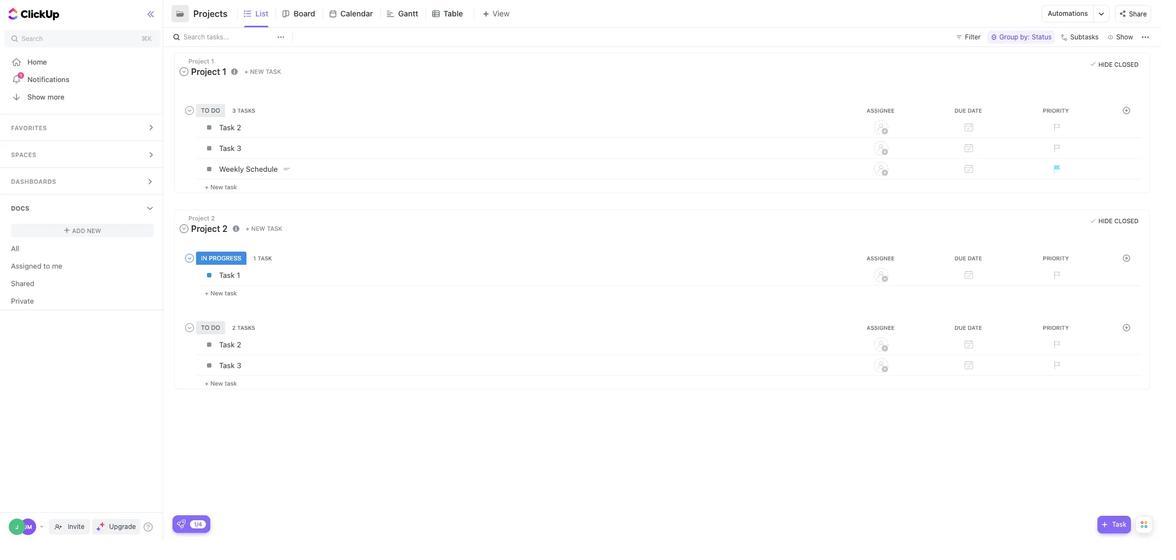 Task type: describe. For each thing, give the bounding box(es) containing it.
group
[[1000, 33, 1019, 41]]

to
[[43, 262, 50, 270]]

hide closed for project 1
[[1099, 61, 1139, 68]]

private
[[11, 297, 34, 305]]

jm
[[24, 524, 32, 531]]

task for task 1 link
[[219, 271, 235, 280]]

task 3 for ‎task
[[219, 144, 241, 153]]

subtasks
[[1071, 33, 1099, 41]]

assignee button for 2 tasks
[[838, 325, 926, 331]]

due date for 3 tasks
[[955, 107, 982, 114]]

list
[[255, 9, 269, 18]]

task 3 link for ‎task 2
[[216, 139, 835, 158]]

0 vertical spatial project 2
[[188, 215, 215, 222]]

search tasks...
[[184, 33, 229, 41]]

new down the task 2
[[210, 380, 223, 387]]

2 tasks button
[[231, 325, 259, 331]]

Search tasks... text field
[[184, 30, 274, 45]]

+ new task down the task 2
[[205, 380, 237, 387]]

home
[[27, 57, 47, 66]]

schedule
[[246, 165, 278, 174]]

project 1 button
[[179, 64, 229, 79]]

projects
[[193, 9, 228, 19]]

priority button for 2 tasks
[[1013, 325, 1101, 331]]

due date button for 1 task
[[926, 255, 1013, 262]]

due date button for 2 tasks
[[926, 325, 1013, 331]]

group by: status
[[1000, 33, 1052, 41]]

set priority image for ‎task 2
[[1048, 119, 1065, 136]]

dashboards
[[11, 178, 56, 185]]

new
[[87, 227, 101, 234]]

task 2 link
[[216, 336, 835, 354]]

tasks...
[[207, 33, 229, 41]]

closed for project 1
[[1115, 61, 1139, 68]]

assigned
[[11, 262, 41, 270]]

2 tasks
[[232, 325, 255, 331]]

project inside 'dropdown button'
[[191, 224, 220, 234]]

view button
[[474, 7, 513, 21]]

weekly schedule
[[219, 165, 278, 174]]

hide closed button for 1
[[1088, 59, 1142, 70]]

⌘k
[[141, 35, 152, 43]]

set priority image for ‎task 2
[[1048, 140, 1065, 157]]

sparkle svg 2 image
[[97, 528, 101, 532]]

task for the task 2 link
[[219, 340, 235, 349]]

‎task
[[219, 123, 235, 132]]

status
[[1032, 33, 1052, 41]]

3 for ‎task
[[237, 144, 241, 153]]

table
[[444, 9, 463, 18]]

list link
[[255, 0, 273, 27]]

new down weekly
[[210, 183, 223, 190]]

2 inside 'dropdown button'
[[222, 224, 228, 234]]

tasks for 3 tasks
[[237, 107, 255, 114]]

subtasks button
[[1057, 31, 1102, 44]]

show more
[[27, 92, 64, 101]]

project 2 inside 'dropdown button'
[[191, 224, 228, 234]]

docs
[[11, 205, 29, 212]]

set priority element for ‎task 2 link
[[1048, 119, 1065, 136]]

gantt
[[398, 9, 418, 18]]

tasks for 2 tasks
[[237, 325, 255, 331]]

priority for 1 task
[[1043, 255, 1069, 262]]

task 1
[[219, 271, 240, 280]]

+ new task down "task 1"
[[205, 290, 237, 297]]

+ new task up '1 task' dropdown button
[[246, 225, 282, 232]]

upgrade
[[109, 523, 136, 531]]

shared
[[11, 279, 34, 288]]

set priority image for task 2
[[1048, 357, 1065, 374]]

priority button for 3 tasks
[[1013, 107, 1101, 114]]

hide closed for project 2
[[1099, 218, 1139, 225]]

task 3 link for task 2
[[216, 356, 835, 375]]

share
[[1129, 10, 1147, 18]]

me
[[52, 262, 62, 270]]

more
[[47, 92, 64, 101]]

calendar link
[[340, 0, 377, 27]]

new down "task 1"
[[210, 290, 223, 297]]

assignee for 2 tasks
[[867, 325, 895, 331]]

date for 3 tasks
[[968, 107, 982, 114]]

hide closed button for 2
[[1088, 216, 1142, 227]]

list info image for 1
[[231, 68, 238, 75]]

show button
[[1104, 31, 1137, 44]]

board
[[294, 9, 315, 18]]

upgrade link
[[92, 520, 140, 535]]

assignee button for 3 tasks
[[838, 107, 926, 114]]

hide for 1
[[1099, 61, 1113, 68]]

home link
[[0, 53, 165, 71]]

onboarding checklist button image
[[177, 520, 186, 529]]



Task type: vqa. For each thing, say whether or not it's contained in the screenshot.
user icon
no



Task type: locate. For each thing, give the bounding box(es) containing it.
1 due date button from the top
[[926, 107, 1013, 114]]

search for search tasks...
[[184, 33, 205, 41]]

due
[[955, 107, 966, 114], [955, 255, 966, 262], [955, 325, 966, 331]]

show inside show 'dropdown button'
[[1116, 33, 1133, 41]]

2 vertical spatial 3
[[237, 361, 241, 370]]

0 vertical spatial set priority image
[[1048, 119, 1065, 136]]

1 hide from the top
[[1099, 61, 1113, 68]]

set priority image
[[1048, 140, 1065, 157], [1048, 267, 1065, 283], [1048, 357, 1065, 374]]

show
[[1116, 33, 1133, 41], [27, 92, 46, 101]]

2 hide closed from the top
[[1099, 218, 1139, 225]]

1 assignee button from the top
[[838, 107, 926, 114]]

hide closed
[[1099, 61, 1139, 68], [1099, 218, 1139, 225]]

due for 2 tasks
[[955, 325, 966, 331]]

assignee
[[867, 107, 895, 114], [867, 255, 895, 262], [867, 325, 895, 331]]

0 vertical spatial hide closed button
[[1088, 59, 1142, 70]]

priority for 2 tasks
[[1043, 325, 1069, 331]]

task for task 3 link for task 2
[[219, 361, 235, 370]]

+ new task
[[244, 68, 281, 75], [205, 183, 237, 190], [246, 225, 282, 232], [205, 290, 237, 297], [205, 380, 237, 387]]

show inside sidebar navigation
[[27, 92, 46, 101]]

3 tasks button
[[231, 107, 259, 114]]

search left tasks...
[[184, 33, 205, 41]]

0 vertical spatial task 3 link
[[216, 139, 835, 158]]

0 vertical spatial task 3
[[219, 144, 241, 153]]

due date button for 3 tasks
[[926, 107, 1013, 114]]

1 vertical spatial list info image
[[233, 225, 239, 232]]

1 hide closed button from the top
[[1088, 59, 1142, 70]]

favorites
[[11, 124, 47, 131]]

+ new task up the 3 tasks dropdown button
[[244, 68, 281, 75]]

weekly schedule link
[[216, 160, 835, 178]]

task 1 link
[[216, 266, 835, 285]]

1 assignee from the top
[[867, 107, 895, 114]]

sidebar navigation
[[0, 0, 165, 542]]

3 due date from the top
[[955, 325, 982, 331]]

show left more
[[27, 92, 46, 101]]

3 set priority image from the top
[[1048, 357, 1065, 374]]

0 vertical spatial tasks
[[237, 107, 255, 114]]

1 set priority element from the top
[[1048, 119, 1065, 136]]

sparkle svg 1 image
[[100, 523, 105, 528]]

0 vertical spatial set priority image
[[1048, 140, 1065, 157]]

search up home
[[21, 35, 43, 43]]

+
[[244, 68, 248, 75], [205, 183, 209, 190], [246, 225, 250, 232], [205, 290, 209, 297], [205, 380, 209, 387]]

closed for project 2
[[1115, 218, 1139, 225]]

+ new task down weekly
[[205, 183, 237, 190]]

priority
[[1043, 107, 1069, 114], [1043, 255, 1069, 262], [1043, 325, 1069, 331]]

set priority image for task 2
[[1048, 337, 1065, 353]]

2 tasks from the top
[[237, 325, 255, 331]]

table link
[[444, 0, 467, 27]]

3 up weekly
[[237, 144, 241, 153]]

assignee for 1 task
[[867, 255, 895, 262]]

2 due from the top
[[955, 255, 966, 262]]

tasks up ‎task 2
[[237, 107, 255, 114]]

1 vertical spatial priority button
[[1013, 255, 1101, 262]]

3 up ‎task 2
[[232, 107, 236, 114]]

2 assignee button from the top
[[838, 255, 926, 262]]

0 vertical spatial 3
[[232, 107, 236, 114]]

2 date from the top
[[968, 255, 982, 262]]

0 vertical spatial project 1
[[188, 58, 214, 65]]

2 priority button from the top
[[1013, 255, 1101, 262]]

2 priority from the top
[[1043, 255, 1069, 262]]

1
[[211, 58, 214, 65], [222, 67, 226, 77], [20, 73, 22, 78], [253, 255, 256, 262], [237, 271, 240, 280]]

3 down the task 2
[[237, 361, 241, 370]]

1 vertical spatial show
[[27, 92, 46, 101]]

list info image
[[231, 68, 238, 75], [233, 225, 239, 232]]

2 due date from the top
[[955, 255, 982, 262]]

1 vertical spatial set priority image
[[1048, 267, 1065, 283]]

automations
[[1048, 9, 1088, 18]]

view
[[493, 9, 510, 18]]

2 vertical spatial due
[[955, 325, 966, 331]]

1 vertical spatial task 3
[[219, 361, 241, 370]]

0 vertical spatial priority
[[1043, 107, 1069, 114]]

list info image right project 2 'dropdown button'
[[233, 225, 239, 232]]

1 set priority image from the top
[[1048, 140, 1065, 157]]

project
[[188, 58, 209, 65], [191, 67, 220, 77], [188, 215, 209, 222], [191, 224, 220, 234]]

3 priority button from the top
[[1013, 325, 1101, 331]]

assignee button
[[838, 107, 926, 114], [838, 255, 926, 262], [838, 325, 926, 331]]

assigned to me
[[11, 262, 62, 270]]

task
[[219, 144, 235, 153], [219, 271, 235, 280], [219, 340, 235, 349], [219, 361, 235, 370], [1112, 521, 1127, 529]]

show for show
[[1116, 33, 1133, 41]]

2 set priority element from the top
[[1048, 140, 1065, 157]]

new up 1 task
[[251, 225, 265, 232]]

0 vertical spatial date
[[968, 107, 982, 114]]

1 vertical spatial closed
[[1115, 218, 1139, 225]]

search
[[184, 33, 205, 41], [21, 35, 43, 43]]

gantt link
[[398, 0, 423, 27]]

4 set priority element from the top
[[1048, 337, 1065, 353]]

task 3 link up weekly schedule link
[[216, 139, 835, 158]]

list info image for 2
[[233, 225, 239, 232]]

0 vertical spatial show
[[1116, 33, 1133, 41]]

2 set priority image from the top
[[1048, 267, 1065, 283]]

due date for 2 tasks
[[955, 325, 982, 331]]

by:
[[1020, 33, 1030, 41]]

hide closed button
[[1088, 59, 1142, 70], [1088, 216, 1142, 227]]

project 1
[[188, 58, 214, 65], [191, 67, 226, 77]]

1 vertical spatial hide closed button
[[1088, 216, 1142, 227]]

1 date from the top
[[968, 107, 982, 114]]

invite
[[68, 523, 84, 531]]

task for ‎task 2's task 3 link
[[219, 144, 235, 153]]

1 vertical spatial assignee button
[[838, 255, 926, 262]]

task
[[266, 68, 281, 75], [225, 183, 237, 190], [267, 225, 282, 232], [258, 255, 272, 262], [225, 290, 237, 297], [225, 380, 237, 387]]

hide
[[1099, 61, 1113, 68], [1099, 218, 1113, 225]]

1 vertical spatial assignee
[[867, 255, 895, 262]]

1 tasks from the top
[[237, 107, 255, 114]]

3 assignee button from the top
[[838, 325, 926, 331]]

favorites button
[[0, 114, 165, 141]]

1 vertical spatial task 3 link
[[216, 356, 835, 375]]

priority button for 1 task
[[1013, 255, 1101, 262]]

1 vertical spatial priority
[[1043, 255, 1069, 262]]

weekly
[[219, 165, 244, 174]]

2 hide from the top
[[1099, 218, 1113, 225]]

project inside dropdown button
[[191, 67, 220, 77]]

2
[[237, 123, 241, 132], [211, 215, 215, 222], [222, 224, 228, 234], [232, 325, 236, 331], [237, 340, 241, 349]]

add
[[72, 227, 85, 234]]

show for show more
[[27, 92, 46, 101]]

1 inside dropdown button
[[222, 67, 226, 77]]

2 vertical spatial due date button
[[926, 325, 1013, 331]]

hide for 2
[[1099, 218, 1113, 225]]

task 3 down ‎task 2
[[219, 144, 241, 153]]

due date
[[955, 107, 982, 114], [955, 255, 982, 262], [955, 325, 982, 331]]

3 due date button from the top
[[926, 325, 1013, 331]]

1 due from the top
[[955, 107, 966, 114]]

show down share button
[[1116, 33, 1133, 41]]

0 vertical spatial due date
[[955, 107, 982, 114]]

set priority element
[[1048, 119, 1065, 136], [1048, 140, 1065, 157], [1048, 267, 1065, 283], [1048, 337, 1065, 353], [1048, 357, 1065, 374]]

0 horizontal spatial show
[[27, 92, 46, 101]]

priority button
[[1013, 107, 1101, 114], [1013, 255, 1101, 262], [1013, 325, 1101, 331]]

project 1 inside dropdown button
[[191, 67, 226, 77]]

‎task 2
[[219, 123, 241, 132]]

3 due from the top
[[955, 325, 966, 331]]

1 vertical spatial tasks
[[237, 325, 255, 331]]

new
[[250, 68, 264, 75], [210, 183, 223, 190], [251, 225, 265, 232], [210, 290, 223, 297], [210, 380, 223, 387]]

5 set priority element from the top
[[1048, 357, 1065, 374]]

1 vertical spatial hide
[[1099, 218, 1113, 225]]

1/4
[[194, 521, 202, 528]]

priority for 3 tasks
[[1043, 107, 1069, 114]]

all
[[11, 244, 19, 253]]

2 vertical spatial due date
[[955, 325, 982, 331]]

1 vertical spatial 3
[[237, 144, 241, 153]]

2 due date button from the top
[[926, 255, 1013, 262]]

1 task button
[[252, 255, 276, 262]]

1 vertical spatial due
[[955, 255, 966, 262]]

0 vertical spatial list info image
[[231, 68, 238, 75]]

calendar
[[340, 9, 373, 18]]

1 hide closed from the top
[[1099, 61, 1139, 68]]

project 2 button
[[179, 221, 230, 236]]

0 vertical spatial hide closed
[[1099, 61, 1139, 68]]

2 vertical spatial date
[[968, 325, 982, 331]]

task 3 link
[[216, 139, 835, 158], [216, 356, 835, 375]]

0 vertical spatial due
[[955, 107, 966, 114]]

tasks
[[237, 107, 255, 114], [237, 325, 255, 331]]

1 task 3 link from the top
[[216, 139, 835, 158]]

1 priority button from the top
[[1013, 107, 1101, 114]]

2 task 3 link from the top
[[216, 356, 835, 375]]

1 vertical spatial date
[[968, 255, 982, 262]]

2 vertical spatial priority
[[1043, 325, 1069, 331]]

due date for 1 task
[[955, 255, 982, 262]]

project 2
[[188, 215, 215, 222], [191, 224, 228, 234]]

set priority image
[[1048, 119, 1065, 136], [1048, 337, 1065, 353]]

2 vertical spatial set priority image
[[1048, 357, 1065, 374]]

0 vertical spatial hide
[[1099, 61, 1113, 68]]

add new
[[72, 227, 101, 234]]

1 task
[[253, 255, 272, 262]]

2 task 3 from the top
[[219, 361, 241, 370]]

1 set priority image from the top
[[1048, 119, 1065, 136]]

share button
[[1116, 5, 1151, 22]]

2 closed from the top
[[1115, 218, 1139, 225]]

due for 3 tasks
[[955, 107, 966, 114]]

3 for task
[[237, 361, 241, 370]]

2 hide closed button from the top
[[1088, 216, 1142, 227]]

0 vertical spatial due date button
[[926, 107, 1013, 114]]

date
[[968, 107, 982, 114], [968, 255, 982, 262], [968, 325, 982, 331]]

set priority element for the task 2 link
[[1048, 337, 1065, 353]]

task 3 down the task 2
[[219, 361, 241, 370]]

due for 1 task
[[955, 255, 966, 262]]

filter
[[965, 33, 981, 41]]

0 vertical spatial priority button
[[1013, 107, 1101, 114]]

1 priority from the top
[[1043, 107, 1069, 114]]

3 assignee from the top
[[867, 325, 895, 331]]

2 vertical spatial assignee button
[[838, 325, 926, 331]]

1 due date from the top
[[955, 107, 982, 114]]

task 3
[[219, 144, 241, 153], [219, 361, 241, 370]]

1 vertical spatial due date
[[955, 255, 982, 262]]

0 horizontal spatial search
[[21, 35, 43, 43]]

j
[[15, 524, 19, 531]]

date for 1 task
[[968, 255, 982, 262]]

spaces
[[11, 151, 36, 158]]

board link
[[294, 0, 320, 27]]

list info image right project 1 dropdown button
[[231, 68, 238, 75]]

j jm
[[15, 524, 32, 531]]

assignee for 3 tasks
[[867, 107, 895, 114]]

3 date from the top
[[968, 325, 982, 331]]

date for 2 tasks
[[968, 325, 982, 331]]

1 closed from the top
[[1115, 61, 1139, 68]]

filter button
[[952, 31, 985, 44]]

search for search
[[21, 35, 43, 43]]

2 assignee from the top
[[867, 255, 895, 262]]

automations button
[[1043, 5, 1094, 22]]

notifications
[[27, 75, 69, 84]]

due date button
[[926, 107, 1013, 114], [926, 255, 1013, 262], [926, 325, 1013, 331]]

2 set priority image from the top
[[1048, 337, 1065, 353]]

task 3 for task
[[219, 361, 241, 370]]

3 priority from the top
[[1043, 325, 1069, 331]]

3 set priority element from the top
[[1048, 267, 1065, 283]]

0 vertical spatial closed
[[1115, 61, 1139, 68]]

1 task 3 from the top
[[219, 144, 241, 153]]

1 vertical spatial due date button
[[926, 255, 1013, 262]]

number of unseen notifications note
[[17, 72, 25, 79]]

new up the 3 tasks dropdown button
[[250, 68, 264, 75]]

task 2
[[219, 340, 241, 349]]

2 vertical spatial priority button
[[1013, 325, 1101, 331]]

0 vertical spatial assignee
[[867, 107, 895, 114]]

3 tasks
[[232, 107, 255, 114]]

task 3 link down the task 2 link
[[216, 356, 835, 375]]

set priority element for task 3 link for task 2
[[1048, 357, 1065, 374]]

1 vertical spatial project 2
[[191, 224, 228, 234]]

assignee button for 1 task
[[838, 255, 926, 262]]

1 vertical spatial hide closed
[[1099, 218, 1139, 225]]

search inside sidebar navigation
[[21, 35, 43, 43]]

set priority element for ‎task 2's task 3 link
[[1048, 140, 1065, 157]]

tasks up the task 2
[[237, 325, 255, 331]]

2 vertical spatial assignee
[[867, 325, 895, 331]]

projects button
[[189, 2, 228, 26]]

1 vertical spatial project 1
[[191, 67, 226, 77]]

0 vertical spatial assignee button
[[838, 107, 926, 114]]

closed
[[1115, 61, 1139, 68], [1115, 218, 1139, 225]]

1 horizontal spatial search
[[184, 33, 205, 41]]

1 inside number of unseen notifications 'note'
[[20, 73, 22, 78]]

3
[[232, 107, 236, 114], [237, 144, 241, 153], [237, 361, 241, 370]]

‎task 2 link
[[216, 118, 835, 137]]

onboarding checklist button element
[[177, 520, 186, 529]]

1 vertical spatial set priority image
[[1048, 337, 1065, 353]]

1 horizontal spatial show
[[1116, 33, 1133, 41]]



